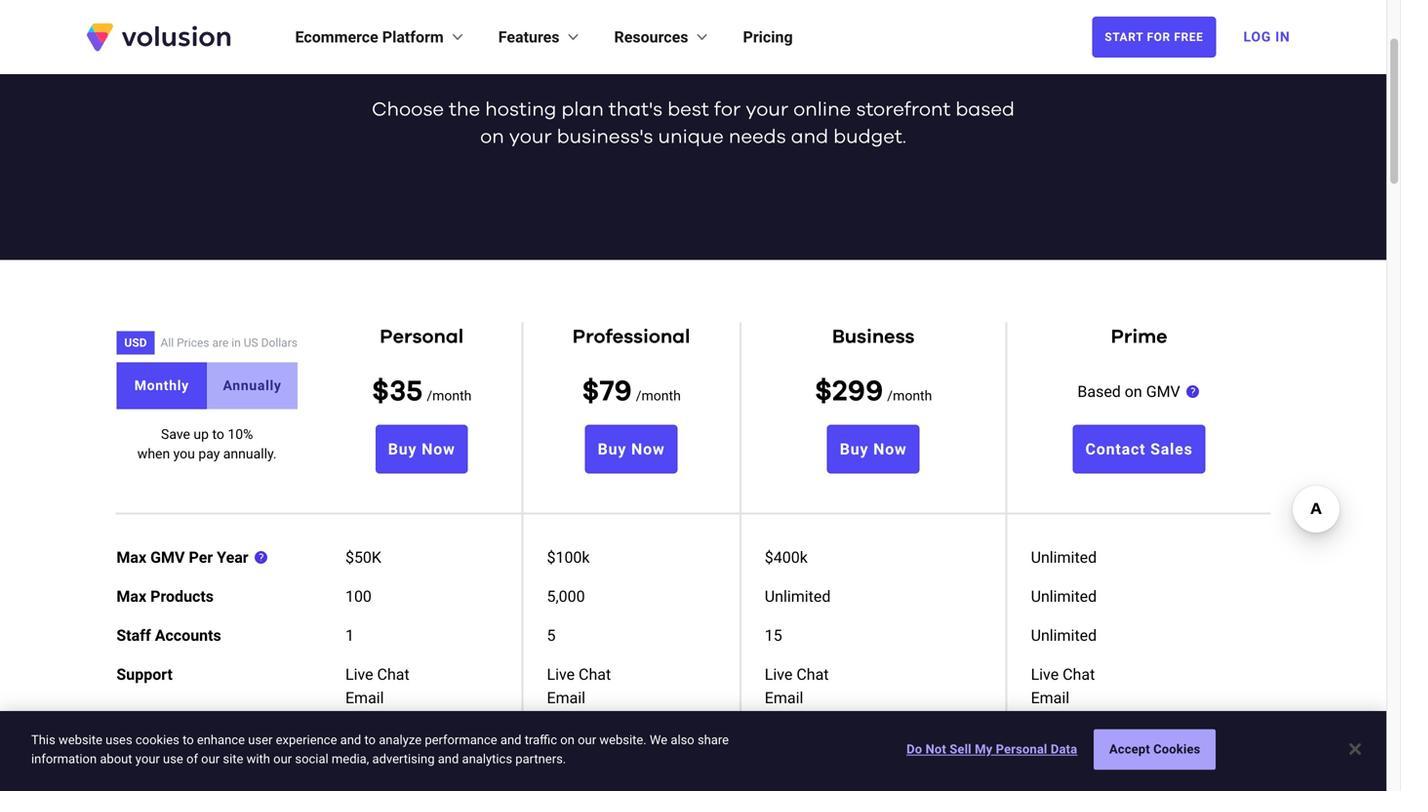 Task type: locate. For each thing, give the bounding box(es) containing it.
your up needs
[[746, 100, 789, 120]]

2 /month from the left
[[636, 388, 681, 404]]

buy down 79
[[598, 440, 627, 459]]

/month right 299
[[888, 388, 932, 404]]

/month right 79
[[636, 388, 681, 404]]

email inside live chat email phone (call-in)
[[765, 689, 804, 708]]

1 now from the left
[[422, 440, 455, 459]]

1 horizontal spatial of
[[625, 36, 659, 71]]

live down the 5
[[547, 666, 575, 684]]

support
[[117, 666, 173, 684]]

unlimited for unlimited
[[1031, 588, 1097, 606]]

2 phone from the left
[[1031, 713, 1076, 731]]

on right traffic
[[561, 733, 575, 748]]

1 horizontal spatial (call-
[[1079, 713, 1113, 731]]

1 vertical spatial your
[[509, 127, 552, 147]]

max for max products
[[117, 588, 147, 606]]

in)
[[847, 713, 865, 731], [1113, 713, 1131, 731]]

0 horizontal spatial now
[[422, 440, 455, 459]]

usd
[[124, 336, 147, 350]]

max
[[117, 549, 147, 567], [117, 588, 147, 606]]

1 (call- from the left
[[813, 713, 847, 731]]

buy now down the $ 299 /month
[[840, 440, 907, 459]]

of right use in the bottom of the page
[[186, 752, 198, 767]]

hosting
[[485, 100, 557, 120]]

you
[[173, 446, 195, 462]]

analytics
[[462, 752, 513, 767]]

ecommerce platform
[[295, 28, 444, 46]]

best
[[668, 100, 709, 120]]

max up 'staff'
[[117, 588, 147, 606]]

2 $ from the left
[[582, 377, 600, 407]]

1 live chat email from the left
[[345, 666, 410, 708]]

buy for 299
[[840, 440, 869, 459]]

share
[[698, 733, 729, 748]]

/month for 79
[[636, 388, 681, 404]]

live inside live chat email phone (call-in)
[[765, 666, 793, 684]]

1 horizontal spatial in)
[[1113, 713, 1131, 731]]

sales
[[1151, 440, 1193, 459]]

1 buy now link from the left
[[376, 425, 468, 474]]

1 horizontal spatial on
[[561, 733, 575, 748]]

2 in) from the left
[[1113, 713, 1131, 731]]

1 phone from the left
[[765, 713, 809, 731]]

0 vertical spatial for
[[747, 0, 796, 32]]

0 horizontal spatial phone
[[765, 713, 809, 731]]

1 horizontal spatial our
[[273, 752, 292, 767]]

about
[[100, 752, 132, 767]]

email inside live chat email phone (call-in) vip response
[[1031, 689, 1070, 708]]

3 $ from the left
[[815, 377, 833, 407]]

299
[[833, 377, 884, 407]]

free
[[1175, 30, 1204, 44]]

1 /month from the left
[[427, 388, 472, 404]]

1 horizontal spatial to
[[212, 427, 224, 443]]

to up use in the bottom of the page
[[183, 733, 194, 748]]

live inside live chat email phone (call-in) vip response
[[1031, 666, 1059, 684]]

features
[[499, 28, 560, 46]]

3 /month from the left
[[888, 388, 932, 404]]

phone up vip
[[1031, 713, 1076, 731]]

1 horizontal spatial buy now link
[[585, 425, 678, 474]]

2 buy from the left
[[598, 440, 627, 459]]

all prices are in us dollars
[[161, 336, 298, 350]]

5
[[547, 627, 556, 645]]

cost
[[536, 36, 617, 71]]

1 buy from the left
[[388, 440, 417, 459]]

personal up $ 35 /month
[[380, 327, 464, 347]]

live down '1'
[[345, 666, 373, 684]]

gmv left per
[[150, 549, 185, 567]]

15
[[765, 627, 783, 645]]

to up media,
[[365, 733, 376, 748]]

1 buy now from the left
[[388, 440, 455, 459]]

2 horizontal spatial buy
[[840, 440, 869, 459]]

phone for live chat email phone (call-in)
[[765, 713, 809, 731]]

0 horizontal spatial buy
[[388, 440, 417, 459]]

1 horizontal spatial $
[[582, 377, 600, 407]]

0 horizontal spatial gmv
[[150, 549, 185, 567]]

now for 79
[[632, 440, 665, 459]]

0 vertical spatial max
[[117, 549, 147, 567]]

accounts
[[155, 627, 221, 645]]

1 vertical spatial for
[[714, 100, 741, 120]]

buy now
[[388, 440, 455, 459], [598, 440, 665, 459], [840, 440, 907, 459]]

personal right my
[[996, 742, 1048, 757]]

our right with
[[273, 752, 292, 767]]

in) inside live chat email phone (call-in)
[[847, 713, 865, 731]]

a
[[804, 0, 827, 32]]

/month inside $ 79 /month
[[636, 388, 681, 404]]

3 chat from the left
[[797, 666, 829, 684]]

advertising
[[372, 752, 435, 767]]

/month inside the $ 299 /month
[[888, 388, 932, 404]]

1 horizontal spatial now
[[632, 440, 665, 459]]

2 horizontal spatial now
[[874, 440, 907, 459]]

1 horizontal spatial live chat email
[[547, 666, 611, 708]]

buy down 35
[[388, 440, 417, 459]]

do
[[907, 742, 923, 757]]

$ 35 /month
[[372, 377, 472, 407]]

/month
[[427, 388, 472, 404], [636, 388, 681, 404], [888, 388, 932, 404]]

1 $ from the left
[[372, 377, 390, 407]]

buy down 299
[[840, 440, 869, 459]]

0 vertical spatial your
[[746, 100, 789, 120]]

ecommerce
[[533, 0, 738, 32], [295, 28, 378, 46]]

0 horizontal spatial buy now
[[388, 440, 455, 459]]

1 horizontal spatial for
[[747, 0, 796, 32]]

per
[[189, 549, 213, 567]]

to right the up
[[212, 427, 224, 443]]

the
[[449, 100, 480, 120]]

0 horizontal spatial personal
[[380, 327, 464, 347]]

buy now down $ 79 /month
[[598, 440, 665, 459]]

monthly button
[[117, 363, 207, 409]]

and down performance
[[438, 752, 459, 767]]

unlimited for 15
[[1031, 627, 1097, 645]]

2 vertical spatial on
[[561, 733, 575, 748]]

1 chat from the left
[[377, 666, 410, 684]]

of
[[625, 36, 659, 71], [186, 752, 198, 767]]

/month right 35
[[427, 388, 472, 404]]

1 vertical spatial on
[[1125, 383, 1143, 401]]

gmv up sales
[[1147, 383, 1181, 401]]

live chat email down '1'
[[345, 666, 410, 708]]

business
[[832, 327, 915, 347]]

0 vertical spatial on
[[480, 127, 504, 147]]

1 in) from the left
[[847, 713, 865, 731]]

and down online
[[791, 127, 829, 147]]

2 horizontal spatial $
[[815, 377, 833, 407]]

(call- inside live chat email phone (call-in)
[[813, 713, 847, 731]]

for right best
[[714, 100, 741, 120]]

0 horizontal spatial to
[[183, 733, 194, 748]]

3 email from the left
[[765, 689, 804, 708]]

in) inside live chat email phone (call-in) vip response
[[1113, 713, 1131, 731]]

not
[[926, 742, 947, 757]]

2 (call- from the left
[[1079, 713, 1113, 731]]

3 buy from the left
[[840, 440, 869, 459]]

our left website.
[[578, 733, 596, 748]]

live chat email down the 5
[[547, 666, 611, 708]]

email up vip
[[1031, 689, 1070, 708]]

4 chat from the left
[[1063, 666, 1095, 684]]

3 buy now link from the left
[[827, 425, 920, 474]]

are
[[212, 336, 229, 350]]

2 live chat email from the left
[[547, 666, 611, 708]]

1 horizontal spatial buy
[[598, 440, 627, 459]]

email down 15
[[765, 689, 804, 708]]

unlimited for $400k
[[1031, 549, 1097, 567]]

0 horizontal spatial for
[[714, 100, 741, 120]]

3 buy now from the left
[[840, 440, 907, 459]]

2 max from the top
[[117, 588, 147, 606]]

to
[[212, 427, 224, 443], [183, 733, 194, 748], [365, 733, 376, 748]]

2 buy now link from the left
[[585, 425, 678, 474]]

1 vertical spatial of
[[186, 752, 198, 767]]

website.
[[600, 733, 647, 748]]

/month for 299
[[888, 388, 932, 404]]

accept
[[1110, 742, 1151, 757]]

for inside reliable ecommerce for a low total cost of ownership
[[747, 0, 796, 32]]

0 vertical spatial of
[[625, 36, 659, 71]]

chat
[[377, 666, 410, 684], [579, 666, 611, 684], [797, 666, 829, 684], [1063, 666, 1095, 684]]

phone
[[765, 713, 809, 731], [1031, 713, 1076, 731]]

ownership
[[667, 36, 851, 71]]

0 horizontal spatial buy now link
[[376, 425, 468, 474]]

max up max products
[[117, 549, 147, 567]]

we
[[650, 733, 668, 748]]

live down 15
[[765, 666, 793, 684]]

1 horizontal spatial phone
[[1031, 713, 1076, 731]]

live up vip
[[1031, 666, 1059, 684]]

1 live from the left
[[345, 666, 373, 684]]

0 horizontal spatial your
[[135, 752, 160, 767]]

us
[[244, 336, 258, 350]]

(call- for live chat email phone (call-in) vip response
[[1079, 713, 1113, 731]]

pricing
[[743, 28, 793, 46]]

buy now link down $ 79 /month
[[585, 425, 678, 474]]

1 horizontal spatial gmv
[[1147, 383, 1181, 401]]

to inside the save up to 10% when you pay annually.
[[212, 427, 224, 443]]

phone inside live chat email phone (call-in) vip response
[[1031, 713, 1076, 731]]

of up that's
[[625, 36, 659, 71]]

2 horizontal spatial buy now
[[840, 440, 907, 459]]

on right based
[[1125, 383, 1143, 401]]

2 buy now from the left
[[598, 440, 665, 459]]

now down the $ 299 /month
[[874, 440, 907, 459]]

for up ownership
[[747, 0, 796, 32]]

4 live from the left
[[1031, 666, 1059, 684]]

0 horizontal spatial $
[[372, 377, 390, 407]]

accept cookies button
[[1094, 730, 1216, 770]]

and inside choose the hosting plan that's best for your online storefront based on your business's unique needs and budget.
[[791, 127, 829, 147]]

social
[[295, 752, 329, 767]]

choose
[[372, 100, 444, 120]]

0 horizontal spatial (call-
[[813, 713, 847, 731]]

(call- inside live chat email phone (call-in) vip response
[[1079, 713, 1113, 731]]

2 horizontal spatial buy now link
[[827, 425, 920, 474]]

for inside choose the hosting plan that's best for your online storefront based on your business's unique needs and budget.
[[714, 100, 741, 120]]

buy now down $ 35 /month
[[388, 440, 455, 459]]

(call-
[[813, 713, 847, 731], [1079, 713, 1113, 731]]

personal
[[380, 327, 464, 347], [996, 742, 1048, 757]]

2 horizontal spatial your
[[746, 100, 789, 120]]

prime
[[1111, 327, 1168, 347]]

$50k
[[345, 549, 382, 567]]

in) for live chat email phone (call-in) vip response
[[1113, 713, 1131, 731]]

0 vertical spatial personal
[[380, 327, 464, 347]]

0 horizontal spatial of
[[186, 752, 198, 767]]

ecommerce up cost
[[533, 0, 738, 32]]

0 horizontal spatial live chat email
[[345, 666, 410, 708]]

your down hosting
[[509, 127, 552, 147]]

ecommerce left platform
[[295, 28, 378, 46]]

1 max from the top
[[117, 549, 147, 567]]

email up this website uses cookies to enhance user experience and to analyze performance and traffic on our website. we also share information about your use of our site with our social media, advertising and analytics partners.
[[345, 689, 384, 708]]

do not sell my personal data
[[907, 742, 1078, 757]]

0 horizontal spatial on
[[480, 127, 504, 147]]

buy now link down the $ 299 /month
[[827, 425, 920, 474]]

0 horizontal spatial /month
[[427, 388, 472, 404]]

our down enhance
[[201, 752, 220, 767]]

now down $ 35 /month
[[422, 440, 455, 459]]

1 horizontal spatial personal
[[996, 742, 1048, 757]]

2 now from the left
[[632, 440, 665, 459]]

2 horizontal spatial our
[[578, 733, 596, 748]]

2 vertical spatial your
[[135, 752, 160, 767]]

0 horizontal spatial ecommerce
[[295, 28, 378, 46]]

1 vertical spatial gmv
[[150, 549, 185, 567]]

live chat email
[[345, 666, 410, 708], [547, 666, 611, 708]]

4 email from the left
[[1031, 689, 1070, 708]]

accept cookies
[[1110, 742, 1201, 757]]

3 now from the left
[[874, 440, 907, 459]]

on
[[480, 127, 504, 147], [1125, 383, 1143, 401], [561, 733, 575, 748]]

phone inside live chat email phone (call-in)
[[765, 713, 809, 731]]

based
[[1078, 383, 1121, 401]]

annually button
[[207, 363, 298, 409]]

ecommerce inside reliable ecommerce for a low total cost of ownership
[[533, 0, 738, 32]]

on down the
[[480, 127, 504, 147]]

phone for live chat email phone (call-in) vip response
[[1031, 713, 1076, 731]]

0 vertical spatial gmv
[[1147, 383, 1181, 401]]

phone down 15
[[765, 713, 809, 731]]

now for 35
[[422, 440, 455, 459]]

experience
[[276, 733, 337, 748]]

0 horizontal spatial our
[[201, 752, 220, 767]]

1 vertical spatial max
[[117, 588, 147, 606]]

35
[[390, 377, 423, 407]]

use
[[163, 752, 183, 767]]

1 horizontal spatial buy now
[[598, 440, 665, 459]]

email up traffic
[[547, 689, 586, 708]]

of inside this website uses cookies to enhance user experience and to analyze performance and traffic on our website. we also share information about your use of our site with our social media, advertising and analytics partners.
[[186, 752, 198, 767]]

chat inside live chat email phone (call-in)
[[797, 666, 829, 684]]

when
[[137, 446, 170, 462]]

1 vertical spatial personal
[[996, 742, 1048, 757]]

resources button
[[614, 25, 712, 49]]

1 horizontal spatial /month
[[636, 388, 681, 404]]

3 live from the left
[[765, 666, 793, 684]]

buy now link down $ 35 /month
[[376, 425, 468, 474]]

buy now link for 79
[[585, 425, 678, 474]]

also
[[671, 733, 695, 748]]

platform
[[382, 28, 444, 46]]

vip
[[1031, 736, 1055, 754]]

/month inside $ 35 /month
[[427, 388, 472, 404]]

now down $ 79 /month
[[632, 440, 665, 459]]

2 horizontal spatial /month
[[888, 388, 932, 404]]

buy now link for 35
[[376, 425, 468, 474]]

1 horizontal spatial ecommerce
[[533, 0, 738, 32]]

your down cookies
[[135, 752, 160, 767]]

0 horizontal spatial in)
[[847, 713, 865, 731]]

uses
[[106, 733, 132, 748]]



Task type: describe. For each thing, give the bounding box(es) containing it.
79
[[600, 377, 632, 407]]

sell
[[950, 742, 972, 757]]

2 horizontal spatial on
[[1125, 383, 1143, 401]]

buy now for 299
[[840, 440, 907, 459]]

cookies
[[136, 733, 179, 748]]

personal inside button
[[996, 742, 1048, 757]]

buy now link for 299
[[827, 425, 920, 474]]

save up to 10% when you pay annually.
[[137, 427, 277, 462]]

media,
[[332, 752, 369, 767]]

1 horizontal spatial your
[[509, 127, 552, 147]]

now for 299
[[874, 440, 907, 459]]

analyze
[[379, 733, 422, 748]]

do not sell my personal data button
[[907, 731, 1078, 769]]

100
[[345, 588, 372, 606]]

reliable
[[387, 0, 524, 32]]

information
[[31, 752, 97, 767]]

site
[[223, 752, 243, 767]]

based on gmv
[[1078, 383, 1181, 401]]

choose the hosting plan that's best for your online storefront based on your business's unique needs and budget.
[[372, 100, 1015, 147]]

performance
[[425, 733, 497, 748]]

start for free link
[[1092, 17, 1217, 58]]

$ for 35
[[372, 377, 390, 407]]

buy for 35
[[388, 440, 417, 459]]

buy for 79
[[598, 440, 627, 459]]

privacy alert dialog
[[0, 712, 1387, 792]]

max for max gmv per year
[[117, 549, 147, 567]]

pricing link
[[743, 25, 793, 49]]

2 live from the left
[[547, 666, 575, 684]]

low
[[836, 0, 905, 32]]

monthly
[[134, 378, 189, 394]]

$ for 299
[[815, 377, 833, 407]]

buy now for 79
[[598, 440, 665, 459]]

dollars
[[261, 336, 298, 350]]

features button
[[499, 25, 583, 49]]

total
[[913, 0, 1000, 32]]

live chat email phone (call-in) vip response
[[1031, 666, 1131, 754]]

contact
[[1086, 440, 1146, 459]]

unique
[[658, 127, 724, 147]]

that's
[[609, 100, 663, 120]]

log
[[1244, 29, 1272, 45]]

business's
[[557, 127, 653, 147]]

10%
[[228, 427, 253, 443]]

log in
[[1244, 29, 1291, 45]]

in) for live chat email phone (call-in)
[[847, 713, 865, 731]]

on inside this website uses cookies to enhance user experience and to analyze performance and traffic on our website. we also share information about your use of our site with our social media, advertising and analytics partners.
[[561, 733, 575, 748]]

of inside reliable ecommerce for a low total cost of ownership
[[625, 36, 659, 71]]

your inside this website uses cookies to enhance user experience and to analyze performance and traffic on our website. we also share information about your use of our site with our social media, advertising and analytics partners.
[[135, 752, 160, 767]]

needs
[[729, 127, 786, 147]]

data
[[1051, 742, 1078, 757]]

products
[[150, 588, 214, 606]]

log in link
[[1232, 16, 1303, 59]]

2 horizontal spatial to
[[365, 733, 376, 748]]

save
[[161, 427, 190, 443]]

staff
[[117, 627, 151, 645]]

online
[[794, 100, 851, 120]]

professional
[[573, 327, 691, 347]]

for
[[1147, 30, 1171, 44]]

live chat email phone (call-in)
[[765, 666, 865, 731]]

$ 79 /month
[[582, 377, 681, 407]]

budget.
[[834, 127, 907, 147]]

annually
[[223, 378, 282, 394]]

and up media,
[[340, 733, 361, 748]]

on inside choose the hosting plan that's best for your online storefront based on your business's unique needs and budget.
[[480, 127, 504, 147]]

/month for 35
[[427, 388, 472, 404]]

chat inside live chat email phone (call-in) vip response
[[1063, 666, 1095, 684]]

user
[[248, 733, 273, 748]]

year
[[217, 549, 249, 567]]

1
[[345, 627, 354, 645]]

$100k
[[547, 549, 590, 567]]

2 email from the left
[[547, 689, 586, 708]]

plan
[[562, 100, 604, 120]]

contact sales link
[[1073, 425, 1206, 474]]

annually.
[[223, 446, 277, 462]]

$400k
[[765, 549, 808, 567]]

and left traffic
[[501, 733, 522, 748]]

based
[[956, 100, 1015, 120]]

buy now for 35
[[388, 440, 455, 459]]

max gmv per year
[[117, 549, 249, 567]]

enhance
[[197, 733, 245, 748]]

resources
[[614, 28, 689, 46]]

2 chat from the left
[[579, 666, 611, 684]]

$ for 79
[[582, 377, 600, 407]]

ecommerce platform button
[[295, 25, 467, 49]]

traffic
[[525, 733, 557, 748]]

5,000
[[547, 588, 585, 606]]

with
[[247, 752, 270, 767]]

this
[[31, 733, 55, 748]]

(call- for live chat email phone (call-in)
[[813, 713, 847, 731]]

my
[[975, 742, 993, 757]]

ecommerce inside ecommerce platform dropdown button
[[295, 28, 378, 46]]

this website uses cookies to enhance user experience and to analyze performance and traffic on our website. we also share information about your use of our site with our social media, advertising and analytics partners.
[[31, 733, 729, 767]]

cookies
[[1154, 742, 1201, 757]]

in
[[232, 336, 241, 350]]

1 email from the left
[[345, 689, 384, 708]]

prices
[[177, 336, 209, 350]]

reliable ecommerce for a low total cost of ownership
[[387, 0, 1000, 71]]

staff accounts
[[117, 627, 221, 645]]

pay
[[198, 446, 220, 462]]

response
[[1059, 736, 1128, 754]]

max products
[[117, 588, 214, 606]]

storefront
[[856, 100, 951, 120]]

$ 299 /month
[[815, 377, 932, 407]]



Task type: vqa. For each thing, say whether or not it's contained in the screenshot.
Live Chat Email Phone (call-in) VIP Response's Phone
yes



